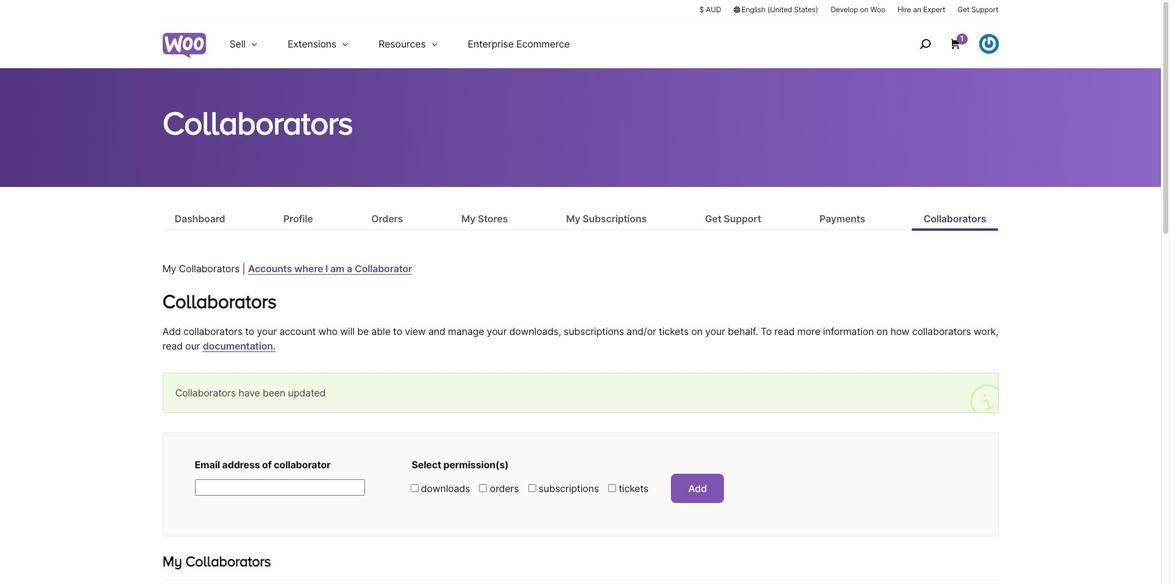 Task type: describe. For each thing, give the bounding box(es) containing it.
service navigation menu element
[[893, 24, 999, 64]]



Task type: locate. For each thing, give the bounding box(es) containing it.
open account menu image
[[979, 34, 999, 54]]

None checkbox
[[608, 485, 616, 493]]

None checkbox
[[411, 485, 418, 493], [479, 485, 487, 493], [528, 485, 536, 493], [411, 485, 418, 493], [479, 485, 487, 493], [528, 485, 536, 493]]

search image
[[915, 34, 935, 54]]



Task type: vqa. For each thing, say whether or not it's contained in the screenshot.
Search image
yes



